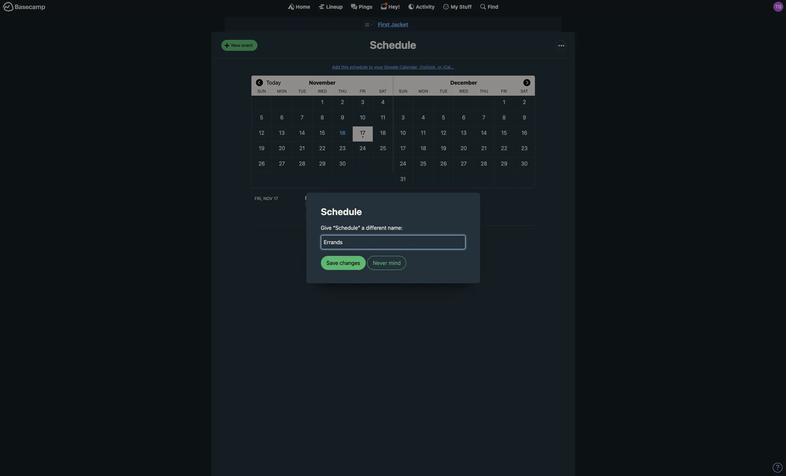 Task type: describe. For each thing, give the bounding box(es) containing it.
this
[[342, 65, 349, 70]]

my stuff
[[451, 4, 472, 10]]

never
[[373, 260, 388, 266]]

first jacket link
[[378, 21, 409, 27]]

first
[[378, 21, 390, 27]]

movie
[[305, 195, 321, 201]]

hey!
[[389, 4, 400, 10]]

stuff
[[460, 4, 472, 10]]

-
[[323, 201, 325, 207]]

to for up
[[399, 232, 404, 238]]

"schedule"
[[333, 225, 361, 231]]

tue for december
[[440, 89, 448, 94]]

fri,
[[255, 196, 262, 201]]

name:
[[388, 225, 403, 231]]

30,
[[415, 232, 423, 238]]

schedule
[[350, 65, 368, 70]]

jun
[[405, 232, 414, 238]]

hey! button
[[381, 3, 400, 10]]

add for add an event
[[310, 213, 318, 219]]

your
[[374, 65, 383, 70]]

give "schedule" a different name:
[[321, 225, 403, 231]]

an
[[319, 213, 324, 219]]

main element
[[0, 0, 787, 13]]

different
[[366, 225, 387, 231]]

•
[[362, 134, 364, 139]]

sat for november
[[380, 89, 387, 94]]

home link
[[288, 3, 310, 10]]

new event link
[[221, 40, 258, 51]]

pings button
[[351, 3, 373, 10]]

fri for december
[[502, 89, 508, 94]]

show        everything      up to        jun 30, 2024
[[349, 232, 437, 238]]

google
[[384, 65, 399, 70]]

add an event
[[310, 213, 336, 219]]

a
[[362, 225, 365, 231]]

add this schedule to your google calendar, outlook, or ical… link
[[332, 65, 454, 70]]

ical…
[[443, 65, 454, 70]]

find
[[488, 4, 499, 10]]

first jacket
[[378, 21, 409, 27]]

give
[[321, 225, 332, 231]]

5:00pm
[[327, 201, 344, 207]]

Give "Schedule" a different name: text field
[[321, 235, 466, 249]]

calendar,
[[400, 65, 419, 70]]

my stuff button
[[443, 3, 472, 10]]

add this schedule to your google calendar, outlook, or ical…
[[332, 65, 454, 70]]

pings
[[359, 4, 373, 10]]

nov
[[264, 196, 273, 201]]

fri, nov 17
[[255, 196, 278, 201]]

movie break with the team 3:00pm     -     5:00pm
[[305, 195, 375, 207]]

add an event link
[[305, 211, 341, 222]]

or
[[438, 65, 442, 70]]

break
[[322, 195, 337, 201]]

the
[[350, 195, 359, 201]]

0 vertical spatial schedule
[[370, 39, 417, 51]]



Task type: locate. For each thing, give the bounding box(es) containing it.
sun
[[258, 89, 266, 94], [399, 89, 408, 94]]

mind
[[389, 260, 401, 266]]

schedule
[[370, 39, 417, 51], [321, 206, 362, 217]]

1 vertical spatial to
[[399, 232, 404, 238]]

jacket
[[391, 21, 409, 27]]

sun for november
[[258, 89, 266, 94]]

1 vertical spatial event
[[325, 213, 336, 219]]

up
[[391, 232, 397, 238]]

show
[[349, 232, 363, 238]]

thu
[[339, 89, 347, 94], [480, 89, 489, 94]]

activity
[[416, 4, 435, 10]]

mon for november
[[277, 89, 287, 94]]

1 horizontal spatial sun
[[399, 89, 408, 94]]

0 horizontal spatial wed
[[318, 89, 327, 94]]

1 fri from the left
[[360, 89, 366, 94]]

event
[[242, 42, 253, 48], [325, 213, 336, 219]]

0 horizontal spatial mon
[[277, 89, 287, 94]]

0 horizontal spatial sat
[[380, 89, 387, 94]]

event right new at top left
[[242, 42, 253, 48]]

1 mon from the left
[[277, 89, 287, 94]]

to right up
[[399, 232, 404, 238]]

1 horizontal spatial schedule
[[370, 39, 417, 51]]

1 horizontal spatial thu
[[480, 89, 489, 94]]

0 horizontal spatial event
[[242, 42, 253, 48]]

wed
[[318, 89, 327, 94], [460, 89, 469, 94]]

my
[[451, 4, 459, 10]]

3:00pm
[[305, 201, 322, 207]]

find button
[[480, 3, 499, 10]]

outlook,
[[420, 65, 437, 70]]

add left the this at left
[[332, 65, 340, 70]]

with
[[338, 195, 349, 201]]

0 horizontal spatial thu
[[339, 89, 347, 94]]

0 horizontal spatial schedule
[[321, 206, 362, 217]]

wed for november
[[318, 89, 327, 94]]

tue for november
[[298, 89, 306, 94]]

1 horizontal spatial mon
[[419, 89, 428, 94]]

add left an
[[310, 213, 318, 219]]

new event
[[231, 42, 253, 48]]

home
[[296, 4, 310, 10]]

2 tue from the left
[[440, 89, 448, 94]]

1 horizontal spatial tue
[[440, 89, 448, 94]]

to for schedule
[[369, 65, 373, 70]]

1 horizontal spatial fri
[[502, 89, 508, 94]]

wed for december
[[460, 89, 469, 94]]

to left your
[[369, 65, 373, 70]]

1 sun from the left
[[258, 89, 266, 94]]

1 horizontal spatial add
[[332, 65, 340, 70]]

mon for december
[[419, 89, 428, 94]]

0 horizontal spatial fri
[[360, 89, 366, 94]]

2 fri from the left
[[502, 89, 508, 94]]

switch accounts image
[[3, 2, 46, 12]]

fri for november
[[360, 89, 366, 94]]

tue
[[298, 89, 306, 94], [440, 89, 448, 94]]

1 horizontal spatial sat
[[521, 89, 529, 94]]

event right an
[[325, 213, 336, 219]]

0 horizontal spatial to
[[369, 65, 373, 70]]

schedule down the with on the left top
[[321, 206, 362, 217]]

show        everything      up to        jun 30, 2024 button
[[349, 231, 437, 239]]

sun for december
[[399, 89, 408, 94]]

never mind
[[373, 260, 401, 266]]

schedule down "first jacket"
[[370, 39, 417, 51]]

thu for december
[[480, 89, 489, 94]]

to
[[369, 65, 373, 70], [399, 232, 404, 238]]

0 vertical spatial add
[[332, 65, 340, 70]]

add for add this schedule to your google calendar, outlook, or ical…
[[332, 65, 340, 70]]

None submit
[[321, 256, 366, 270]]

0 horizontal spatial tue
[[298, 89, 306, 94]]

fri
[[360, 89, 366, 94], [502, 89, 508, 94]]

1 thu from the left
[[339, 89, 347, 94]]

thu for november
[[339, 89, 347, 94]]

1 vertical spatial schedule
[[321, 206, 362, 217]]

never mind button
[[368, 256, 407, 270]]

2 wed from the left
[[460, 89, 469, 94]]

1 sat from the left
[[380, 89, 387, 94]]

tyler black image
[[774, 2, 784, 12]]

activity link
[[408, 3, 435, 10]]

1 vertical spatial add
[[310, 213, 318, 219]]

add
[[332, 65, 340, 70], [310, 213, 318, 219]]

sat
[[380, 89, 387, 94], [521, 89, 529, 94]]

1 tue from the left
[[298, 89, 306, 94]]

2024
[[424, 232, 437, 238]]

1 wed from the left
[[318, 89, 327, 94]]

new
[[231, 42, 240, 48]]

mon
[[277, 89, 287, 94], [419, 89, 428, 94]]

to inside button
[[399, 232, 404, 238]]

lineup link
[[318, 3, 343, 10]]

17
[[274, 196, 278, 201]]

lineup
[[327, 4, 343, 10]]

2 sat from the left
[[521, 89, 529, 94]]

everything
[[364, 232, 390, 238]]

0 horizontal spatial add
[[310, 213, 318, 219]]

team
[[360, 195, 373, 201]]

0 horizontal spatial sun
[[258, 89, 266, 94]]

0 vertical spatial to
[[369, 65, 373, 70]]

wed down november
[[318, 89, 327, 94]]

1 horizontal spatial to
[[399, 232, 404, 238]]

2 mon from the left
[[419, 89, 428, 94]]

0 vertical spatial event
[[242, 42, 253, 48]]

december
[[451, 80, 478, 86]]

1 horizontal spatial wed
[[460, 89, 469, 94]]

2 thu from the left
[[480, 89, 489, 94]]

november
[[309, 80, 336, 86]]

sat for december
[[521, 89, 529, 94]]

wed down december
[[460, 89, 469, 94]]

1 horizontal spatial event
[[325, 213, 336, 219]]

2 sun from the left
[[399, 89, 408, 94]]



Task type: vqa. For each thing, say whether or not it's contained in the screenshot.
New
yes



